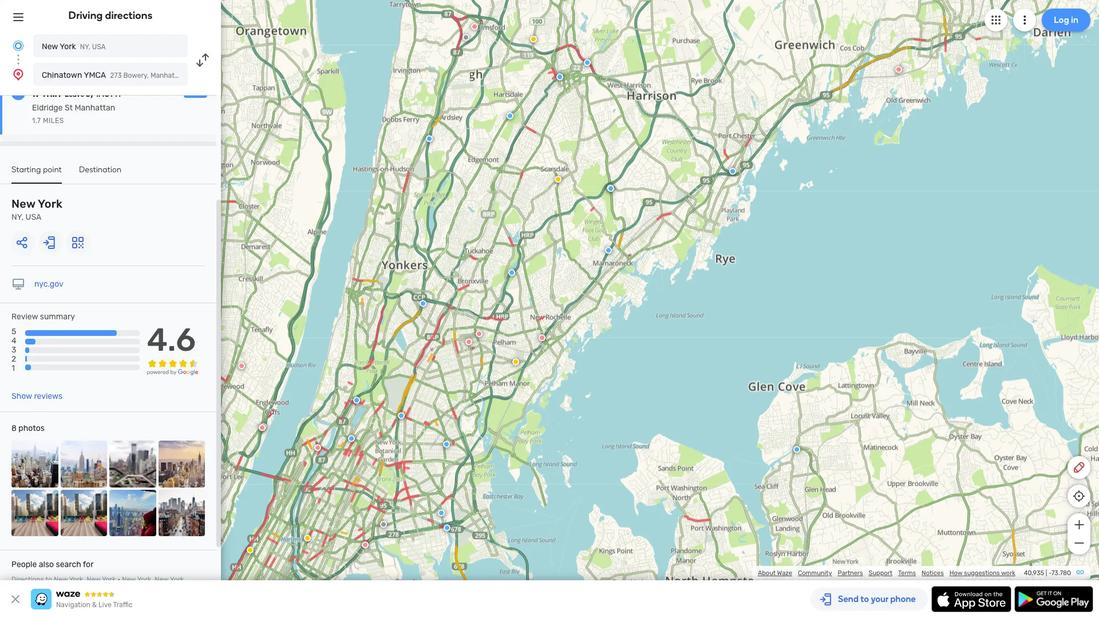 Task type: locate. For each thing, give the bounding box(es) containing it.
also
[[39, 560, 54, 570]]

17
[[32, 87, 41, 100]]

hazard image
[[530, 36, 537, 43], [555, 176, 562, 183], [607, 185, 614, 191], [247, 547, 254, 554]]

york,
[[69, 576, 85, 584], [137, 576, 153, 584]]

new york ny, usa up chinatown
[[42, 42, 106, 52]]

new york ny, usa down starting point button
[[11, 197, 63, 222]]

0 vertical spatial usa
[[92, 43, 106, 51]]

1 vertical spatial usa
[[26, 212, 41, 222]]

ny, up ymca
[[80, 43, 90, 51]]

united
[[189, 72, 210, 80]]

by
[[86, 90, 94, 98]]

0 horizontal spatial york,
[[69, 576, 85, 584]]

manhattan
[[75, 103, 115, 113]]

nyc.gov link
[[34, 279, 63, 289]]

people also search for
[[11, 560, 94, 570]]

min
[[43, 87, 61, 100]]

image 2 of new york, new york image
[[60, 441, 107, 488]]

current location image
[[11, 39, 25, 53]]

police image
[[426, 135, 433, 142], [605, 247, 612, 254], [508, 269, 515, 276], [420, 300, 427, 307], [353, 397, 360, 404], [348, 435, 355, 442], [443, 441, 450, 448]]

0 horizontal spatial accident image
[[380, 521, 387, 528]]

how suggestions work link
[[950, 570, 1016, 577]]

driving directions
[[68, 9, 153, 22]]

people
[[11, 560, 37, 570]]

destination
[[79, 165, 122, 175]]

1 vertical spatial new york ny, usa
[[11, 197, 63, 222]]

image 4 of new york, new york image
[[158, 441, 205, 488]]

road closed image
[[896, 66, 902, 73], [539, 335, 546, 341], [238, 363, 245, 370]]

0 vertical spatial road closed image
[[896, 66, 902, 73]]

4
[[11, 336, 16, 346]]

usa
[[92, 43, 106, 51], [26, 212, 41, 222]]

directions inside 'new york, new york driving directions'
[[35, 586, 67, 594]]

image 8 of new york, new york image
[[158, 490, 205, 537]]

support
[[869, 570, 893, 577]]

directions down to
[[35, 586, 67, 594]]

location image
[[11, 68, 25, 81]]

zoom out image
[[1072, 537, 1086, 550]]

manhattan,
[[151, 72, 187, 80]]

image 6 of new york, new york image
[[60, 490, 107, 537]]

york inside 'new york, new york driving directions'
[[170, 576, 184, 584]]

1 vertical spatial directions
[[35, 586, 67, 594]]

directions right driving
[[105, 9, 153, 22]]

about
[[758, 570, 776, 577]]

0 vertical spatial ny,
[[80, 43, 90, 51]]

starting point
[[11, 165, 62, 175]]

directions
[[105, 9, 153, 22], [35, 586, 67, 594]]

bowery,
[[123, 72, 149, 80]]

york, inside 'new york, new york driving directions'
[[137, 576, 153, 584]]

8
[[11, 424, 17, 434]]

about waze community partners support terms notices how suggestions work
[[758, 570, 1016, 577]]

road closed image
[[471, 23, 478, 30], [476, 331, 483, 337], [466, 339, 472, 345], [260, 423, 267, 430], [259, 425, 266, 431], [314, 445, 321, 451], [362, 542, 369, 549]]

0 horizontal spatial hazard image
[[304, 535, 311, 542]]

1
[[11, 364, 15, 374]]

terms
[[898, 570, 916, 577]]

new york ny, usa
[[42, 42, 106, 52], [11, 197, 63, 222]]

eldridge st manhattan 1.7 miles
[[32, 103, 115, 125]]

0 vertical spatial hazard image
[[512, 359, 519, 366]]

leave
[[65, 90, 84, 98]]

2 vertical spatial road closed image
[[238, 363, 245, 370]]

destination button
[[79, 165, 122, 183]]

1.7
[[32, 117, 41, 125]]

40.935
[[1024, 570, 1044, 577]]

chinatown
[[42, 70, 82, 80]]

york
[[60, 42, 76, 52], [38, 197, 63, 211], [102, 576, 116, 584], [170, 576, 184, 584]]

usa down starting point button
[[26, 212, 41, 222]]

police image
[[584, 59, 591, 66], [557, 74, 563, 80], [507, 112, 514, 119], [730, 168, 736, 175], [608, 185, 614, 192], [398, 412, 405, 419], [794, 446, 801, 453], [438, 510, 445, 517], [444, 525, 451, 532]]

image 3 of new york, new york image
[[109, 441, 156, 488]]

waze
[[777, 570, 792, 577]]

partners link
[[838, 570, 863, 577]]

2 york, from the left
[[137, 576, 153, 584]]

usa up ymca
[[92, 43, 106, 51]]

accident image
[[463, 34, 470, 41], [380, 521, 387, 528]]

hazard image
[[512, 359, 519, 366], [304, 535, 311, 542]]

new york, new york driving directions
[[11, 576, 184, 594]]

how
[[950, 570, 963, 577]]

ny,
[[80, 43, 90, 51], [11, 212, 24, 222]]

work
[[1002, 570, 1016, 577]]

0 vertical spatial directions
[[105, 9, 153, 22]]

1 horizontal spatial road closed image
[[539, 335, 546, 341]]

0 vertical spatial new york ny, usa
[[42, 42, 106, 52]]

1:43
[[95, 90, 109, 98]]

1 horizontal spatial york,
[[137, 576, 153, 584]]

miles
[[43, 117, 64, 125]]

1 vertical spatial road closed image
[[539, 335, 546, 341]]

live
[[99, 601, 112, 609]]

computer image
[[11, 278, 25, 291]]

summary
[[40, 312, 75, 322]]

new
[[42, 42, 58, 52], [11, 197, 35, 211], [54, 576, 68, 584], [87, 576, 100, 584], [122, 576, 136, 584], [155, 576, 169, 584]]

1 horizontal spatial accident image
[[463, 34, 470, 41]]

reviews
[[34, 392, 63, 401]]

for
[[83, 560, 94, 570]]

notices link
[[922, 570, 944, 577]]

review summary
[[11, 312, 75, 322]]

-
[[1049, 570, 1052, 577]]

2 horizontal spatial road closed image
[[896, 66, 902, 73]]

pencil image
[[1072, 461, 1086, 475]]

40.935 | -73.780
[[1024, 570, 1071, 577]]

0 horizontal spatial ny,
[[11, 212, 24, 222]]

review
[[11, 312, 38, 322]]

17 min leave by 1:43 pm
[[32, 87, 121, 100]]

0 horizontal spatial road closed image
[[238, 363, 245, 370]]

73.780
[[1052, 570, 1071, 577]]

navigation & live traffic
[[56, 601, 132, 609]]

ny, down starting point button
[[11, 212, 24, 222]]

nyc.gov
[[34, 279, 63, 289]]

0 horizontal spatial directions
[[35, 586, 67, 594]]

1 horizontal spatial hazard image
[[512, 359, 519, 366]]

1 horizontal spatial usa
[[92, 43, 106, 51]]



Task type: describe. For each thing, give the bounding box(es) containing it.
1 vertical spatial ny,
[[11, 212, 24, 222]]

8 photos
[[11, 424, 45, 434]]

directions
[[11, 576, 44, 584]]

to
[[46, 576, 52, 584]]

link image
[[1076, 568, 1085, 577]]

x image
[[9, 593, 22, 606]]

traffic
[[113, 601, 132, 609]]

ymca
[[84, 70, 106, 80]]

search
[[56, 560, 81, 570]]

community
[[798, 570, 832, 577]]

chinatown ymca 273 bowery, manhattan, united states
[[42, 70, 232, 80]]

support link
[[869, 570, 893, 577]]

starting
[[11, 165, 41, 175]]

1 vertical spatial hazard image
[[304, 535, 311, 542]]

navigation
[[56, 601, 90, 609]]

new york, new york driving directions link
[[11, 576, 184, 594]]

1 york, from the left
[[69, 576, 85, 584]]

4.6
[[147, 321, 196, 359]]

suggestions
[[964, 570, 1000, 577]]

driving
[[11, 586, 34, 594]]

1 vertical spatial accident image
[[380, 521, 387, 528]]

zoom in image
[[1072, 518, 1086, 532]]

community link
[[798, 570, 832, 577]]

2
[[11, 355, 16, 364]]

eldridge
[[32, 103, 63, 113]]

&
[[92, 601, 97, 609]]

1 horizontal spatial directions
[[105, 9, 153, 22]]

st
[[65, 103, 73, 113]]

image 5 of new york, new york image
[[11, 490, 58, 537]]

3
[[11, 345, 16, 355]]

5 4 3 2 1
[[11, 327, 16, 374]]

|
[[1046, 570, 1047, 577]]

about waze link
[[758, 570, 792, 577]]

starting point button
[[11, 165, 62, 184]]

point
[[43, 165, 62, 175]]

terms link
[[898, 570, 916, 577]]

directions to new york, new york
[[11, 576, 116, 584]]

partners
[[838, 570, 863, 577]]

show
[[11, 392, 32, 401]]

states
[[212, 72, 232, 80]]

photos
[[19, 424, 45, 434]]

image 7 of new york, new york image
[[109, 490, 156, 537]]

pm
[[111, 90, 121, 98]]

driving
[[68, 9, 103, 22]]

0 horizontal spatial usa
[[26, 212, 41, 222]]

image 1 of new york, new york image
[[11, 441, 58, 488]]

0 vertical spatial accident image
[[463, 34, 470, 41]]

1 horizontal spatial ny,
[[80, 43, 90, 51]]

directions to new york, new york link
[[11, 576, 116, 584]]

5
[[11, 327, 16, 337]]

show reviews
[[11, 392, 63, 401]]

273
[[110, 72, 122, 80]]

notices
[[922, 570, 944, 577]]



Task type: vqa. For each thing, say whether or not it's contained in the screenshot.
below
no



